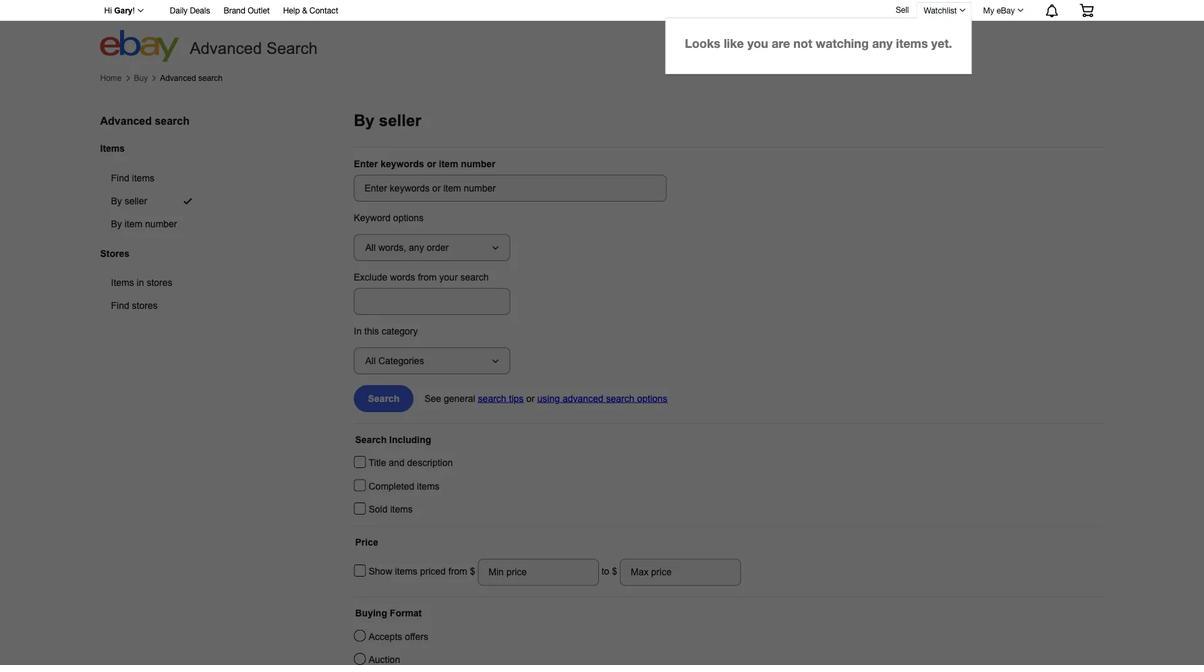 Task type: locate. For each thing, give the bounding box(es) containing it.
by
[[354, 112, 375, 130], [111, 196, 122, 206], [111, 219, 122, 229]]

items up find items on the left top
[[100, 144, 125, 154]]

my
[[984, 5, 995, 15]]

advanced down buy link
[[100, 115, 152, 127]]

by for by item number link
[[111, 219, 122, 229]]

1 vertical spatial find
[[111, 301, 129, 311]]

items
[[100, 144, 125, 154], [111, 278, 134, 288]]

search up title
[[355, 435, 387, 445]]

items for show items priced from
[[395, 567, 418, 577]]

stores right in
[[147, 278, 172, 288]]

0 horizontal spatial number
[[145, 219, 177, 229]]

find up by seller link on the top
[[111, 173, 129, 183]]

advanced search
[[190, 39, 318, 57]]

0 horizontal spatial item
[[125, 219, 143, 229]]

items right any
[[897, 36, 929, 50]]

0 vertical spatial items
[[100, 144, 125, 154]]

and
[[389, 458, 405, 468]]

completed
[[369, 481, 415, 492]]

0 vertical spatial number
[[461, 159, 496, 169]]

seller
[[379, 112, 422, 130], [125, 196, 147, 206]]

Exclude words from your search text field
[[354, 288, 511, 315]]

account navigation
[[0, 0, 1205, 666]]

$ right 'to' at bottom
[[612, 567, 618, 577]]

1 vertical spatial item
[[125, 219, 143, 229]]

keyword options
[[354, 213, 424, 223]]

by up 'stores'
[[111, 219, 122, 229]]

0 vertical spatial by seller
[[354, 112, 422, 130]]

advanced search down buy link
[[100, 115, 190, 127]]

Enter keywords or item number text field
[[354, 175, 667, 202]]

from
[[418, 272, 437, 282], [449, 567, 468, 577]]

or right "keywords" at the left of page
[[427, 159, 436, 169]]

&
[[302, 6, 307, 15]]

enter keywords or item number
[[354, 159, 496, 169]]

items for sold items
[[390, 505, 413, 515]]

item down by seller link on the top
[[125, 219, 143, 229]]

general
[[444, 394, 476, 404]]

1 horizontal spatial $
[[612, 567, 618, 577]]

options
[[393, 213, 424, 223], [637, 394, 668, 404]]

items up by seller link on the top
[[132, 173, 155, 183]]

items in stores link
[[100, 272, 205, 295]]

1 vertical spatial or
[[527, 394, 535, 404]]

brand
[[224, 6, 246, 15]]

0 horizontal spatial or
[[427, 159, 436, 169]]

search
[[198, 74, 223, 83], [155, 115, 190, 127], [461, 272, 489, 282], [478, 394, 507, 404], [606, 394, 635, 404]]

items right sold at the bottom of page
[[390, 505, 413, 515]]

by item number link
[[100, 213, 210, 236]]

search right your
[[461, 272, 489, 282]]

your
[[440, 272, 458, 282]]

find down items in stores
[[111, 301, 129, 311]]

find for find items
[[111, 173, 129, 183]]

0 vertical spatial find
[[111, 173, 129, 183]]

by seller up "keywords" at the left of page
[[354, 112, 422, 130]]

2 $ from the left
[[612, 567, 618, 577]]

advanced search
[[160, 74, 223, 83], [100, 115, 190, 127]]

1 horizontal spatial item
[[439, 159, 459, 169]]

items for completed items
[[417, 481, 440, 492]]

from right priced
[[449, 567, 468, 577]]

2 vertical spatial by
[[111, 219, 122, 229]]

0 horizontal spatial seller
[[125, 196, 147, 206]]

item right "keywords" at the left of page
[[439, 159, 459, 169]]

search up search including
[[368, 394, 400, 404]]

or
[[427, 159, 436, 169], [527, 394, 535, 404]]

help
[[283, 6, 300, 15]]

keyword
[[354, 213, 391, 223]]

1 vertical spatial number
[[145, 219, 177, 229]]

any
[[873, 36, 893, 50]]

see
[[425, 394, 442, 404]]

deals
[[190, 6, 210, 15]]

2 vertical spatial advanced
[[100, 115, 152, 127]]

1 vertical spatial from
[[449, 567, 468, 577]]

seller up "keywords" at the left of page
[[379, 112, 422, 130]]

priced
[[420, 567, 446, 577]]

advanced search right "buy"
[[160, 74, 223, 83]]

find
[[111, 173, 129, 183], [111, 301, 129, 311]]

by item number
[[111, 219, 177, 229]]

2 vertical spatial search
[[355, 435, 387, 445]]

find stores link
[[100, 295, 205, 318]]

items
[[897, 36, 929, 50], [132, 173, 155, 183], [417, 481, 440, 492], [390, 505, 413, 515], [395, 567, 418, 577]]

0 vertical spatial search
[[267, 39, 318, 57]]

brand outlet link
[[224, 4, 270, 19]]

sell
[[896, 5, 910, 14]]

number inside by item number link
[[145, 219, 177, 229]]

items right the show
[[395, 567, 418, 577]]

1 vertical spatial advanced
[[160, 74, 196, 83]]

items left in
[[111, 278, 134, 288]]

Enter minimum price range value, $ text field
[[478, 559, 599, 586]]

1 horizontal spatial seller
[[379, 112, 422, 130]]

1 vertical spatial search
[[368, 394, 400, 404]]

stores down items in stores
[[132, 301, 158, 311]]

$ right priced
[[470, 567, 478, 577]]

by seller down find items on the left top
[[111, 196, 147, 206]]

looks like you are not watching any items yet. banner
[[0, 0, 1205, 666]]

advanced right "buy"
[[160, 74, 196, 83]]

search down help
[[267, 39, 318, 57]]

buy
[[134, 74, 148, 83]]

find for find stores
[[111, 301, 129, 311]]

0 vertical spatial options
[[393, 213, 424, 223]]

search
[[267, 39, 318, 57], [368, 394, 400, 404], [355, 435, 387, 445]]

watchlist link
[[917, 2, 972, 18]]

advanced down the brand
[[190, 39, 262, 57]]

by up "enter"
[[354, 112, 375, 130]]

or right tips
[[527, 394, 535, 404]]

my ebay
[[984, 5, 1016, 15]]

1 vertical spatial by seller
[[111, 196, 147, 206]]

0 horizontal spatial from
[[418, 272, 437, 282]]

brand outlet
[[224, 6, 270, 15]]

0 horizontal spatial $
[[470, 567, 478, 577]]

1 find from the top
[[111, 173, 129, 183]]

items down description
[[417, 481, 440, 492]]

0 vertical spatial stores
[[147, 278, 172, 288]]

advanced search link
[[160, 74, 223, 83]]

0 horizontal spatial options
[[393, 213, 424, 223]]

$
[[470, 567, 478, 577], [612, 567, 618, 577]]

0 vertical spatial item
[[439, 159, 459, 169]]

from left your
[[418, 272, 437, 282]]

1 horizontal spatial options
[[637, 394, 668, 404]]

number
[[461, 159, 496, 169], [145, 219, 177, 229]]

seller down find items on the left top
[[125, 196, 147, 206]]

looks
[[685, 36, 721, 50]]

sold
[[369, 505, 388, 515]]

search inside search button
[[368, 394, 400, 404]]

price
[[355, 538, 379, 548]]

2 find from the top
[[111, 301, 129, 311]]

0 vertical spatial or
[[427, 159, 436, 169]]

number up "enter keywords or item number" text box
[[461, 159, 496, 169]]

item
[[439, 159, 459, 169], [125, 219, 143, 229]]

show items priced from
[[369, 567, 470, 577]]

buying
[[355, 609, 387, 619]]

1 vertical spatial by
[[111, 196, 122, 206]]

0 vertical spatial seller
[[379, 112, 422, 130]]

number down by seller link on the top
[[145, 219, 177, 229]]

1 vertical spatial items
[[111, 278, 134, 288]]

by down find items on the left top
[[111, 196, 122, 206]]

accepts
[[369, 632, 402, 642]]

items in stores
[[111, 278, 172, 288]]

stores
[[147, 278, 172, 288], [132, 301, 158, 311]]

see general search tips or using advanced search options
[[425, 394, 668, 404]]



Task type: vqa. For each thing, say whether or not it's contained in the screenshot.
Sell 'link'
yes



Task type: describe. For each thing, give the bounding box(es) containing it.
1 vertical spatial seller
[[125, 196, 147, 206]]

my ebay link
[[976, 2, 1030, 18]]

offers
[[405, 632, 429, 642]]

0 vertical spatial by
[[354, 112, 375, 130]]

gary
[[114, 6, 133, 15]]

sold items
[[369, 505, 413, 515]]

to $
[[599, 567, 620, 577]]

1 horizontal spatial number
[[461, 159, 496, 169]]

to
[[602, 567, 610, 577]]

accepts offers
[[369, 632, 429, 642]]

search tips link
[[478, 394, 524, 404]]

by seller link
[[100, 190, 210, 213]]

0 horizontal spatial by seller
[[111, 196, 147, 206]]

search button
[[354, 385, 414, 412]]

0 vertical spatial from
[[418, 272, 437, 282]]

find items link
[[100, 167, 210, 190]]

in this category
[[354, 326, 418, 336]]

1 horizontal spatial or
[[527, 394, 535, 404]]

1 $ from the left
[[470, 567, 478, 577]]

items for items
[[100, 144, 125, 154]]

find stores
[[111, 301, 158, 311]]

help & contact link
[[283, 4, 338, 19]]

ebay
[[997, 5, 1016, 15]]

search down advanced search
[[198, 74, 223, 83]]

sell link
[[890, 5, 916, 14]]

!
[[133, 6, 135, 15]]

watchlist
[[924, 5, 958, 15]]

format
[[390, 609, 422, 619]]

home
[[100, 74, 122, 83]]

outlet
[[248, 6, 270, 15]]

find items
[[111, 173, 155, 183]]

1 vertical spatial advanced search
[[100, 115, 190, 127]]

show
[[369, 567, 393, 577]]

in
[[137, 278, 144, 288]]

Enter maximum price range value, $ text field
[[620, 559, 741, 586]]

0 vertical spatial advanced search
[[160, 74, 223, 83]]

hi gary !
[[104, 6, 135, 15]]

you
[[748, 36, 769, 50]]

search down advanced search link
[[155, 115, 190, 127]]

title
[[369, 458, 386, 468]]

yet.
[[932, 36, 953, 50]]

are
[[772, 36, 791, 50]]

items inside account navigation
[[897, 36, 929, 50]]

search including
[[355, 435, 432, 445]]

completed items
[[369, 481, 440, 492]]

looks like you are not watching any items yet.
[[685, 36, 953, 50]]

watching
[[816, 36, 869, 50]]

title and description
[[369, 458, 453, 468]]

including
[[390, 435, 432, 445]]

1 horizontal spatial by seller
[[354, 112, 422, 130]]

home link
[[100, 74, 122, 83]]

daily deals
[[170, 6, 210, 15]]

advanced
[[563, 394, 604, 404]]

contact
[[310, 6, 338, 15]]

search left tips
[[478, 394, 507, 404]]

buy link
[[134, 74, 148, 83]]

in
[[354, 326, 362, 336]]

category
[[382, 326, 418, 336]]

1 horizontal spatial from
[[449, 567, 468, 577]]

search for search button
[[368, 394, 400, 404]]

help & contact
[[283, 6, 338, 15]]

1 vertical spatial stores
[[132, 301, 158, 311]]

daily
[[170, 6, 188, 15]]

1 vertical spatial options
[[637, 394, 668, 404]]

description
[[407, 458, 453, 468]]

enter
[[354, 159, 378, 169]]

by for by seller link on the top
[[111, 196, 122, 206]]

tips
[[509, 394, 524, 404]]

search right advanced at the bottom of page
[[606, 394, 635, 404]]

items for find items
[[132, 173, 155, 183]]

using
[[538, 394, 560, 404]]

exclude
[[354, 272, 388, 282]]

keywords
[[381, 159, 424, 169]]

words
[[390, 272, 415, 282]]

hi
[[104, 6, 112, 15]]

exclude words from your search
[[354, 272, 489, 282]]

not
[[794, 36, 813, 50]]

daily deals link
[[170, 4, 210, 19]]

search for search including
[[355, 435, 387, 445]]

like
[[724, 36, 744, 50]]

buying format
[[355, 609, 422, 619]]

0 vertical spatial advanced
[[190, 39, 262, 57]]

items for items in stores
[[111, 278, 134, 288]]

this
[[365, 326, 379, 336]]

your shopping cart image
[[1080, 4, 1095, 17]]

stores
[[100, 248, 130, 259]]

using advanced search options link
[[538, 394, 668, 404]]



